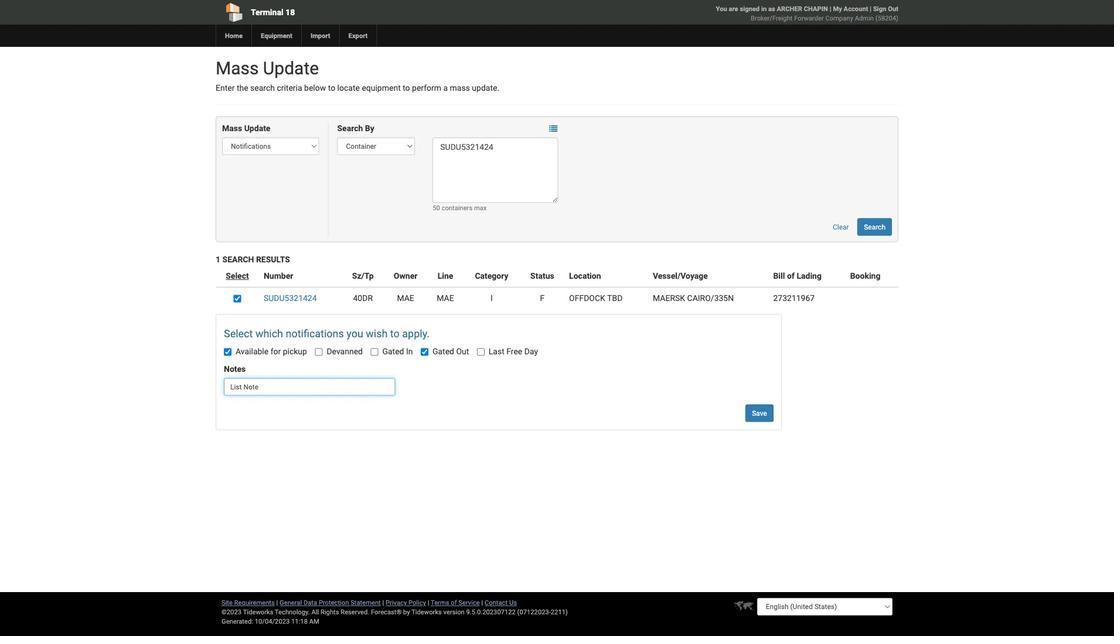 Task type: describe. For each thing, give the bounding box(es) containing it.
| up 9.5.0.202307122
[[482, 599, 483, 607]]

lading
[[797, 271, 822, 281]]

gated for gated in
[[382, 347, 404, 357]]

last free day
[[489, 347, 538, 357]]

home link
[[216, 25, 251, 47]]

us
[[509, 599, 517, 607]]

mass for mass update
[[222, 124, 242, 133]]

enter
[[216, 83, 235, 93]]

sudu5321424 link
[[264, 294, 317, 303]]

site requirements link
[[222, 599, 275, 607]]

(58204)
[[876, 14, 899, 22]]

mass update enter the search criteria below to locate equipment to perform a mass update.
[[216, 58, 500, 93]]

broker/freight
[[751, 14, 793, 22]]

site requirements | general data protection statement | privacy policy | terms of service | contact us ©2023 tideworks technology. all rights reserved. forecast® by tideworks version 9.5.0.202307122 (07122023-2211) generated: 10/04/2023 11:18 am
[[222, 599, 568, 626]]

offdock tbd
[[569, 294, 623, 303]]

| left my
[[830, 5, 832, 13]]

18
[[286, 7, 295, 17]]

line
[[438, 271, 453, 281]]

save button
[[746, 405, 774, 422]]

2 horizontal spatial to
[[403, 83, 410, 93]]

home
[[225, 32, 243, 40]]

search
[[250, 83, 275, 93]]

tbd
[[607, 294, 623, 303]]

terminal 18
[[251, 7, 295, 17]]

data
[[304, 599, 317, 607]]

service
[[459, 599, 480, 607]]

free
[[507, 347, 522, 357]]

terms of service link
[[431, 599, 480, 607]]

0 horizontal spatial to
[[328, 83, 335, 93]]

max
[[474, 204, 487, 212]]

protection
[[319, 599, 349, 607]]

©2023 tideworks
[[222, 609, 273, 616]]

SUDU5321424 text field
[[433, 137, 558, 203]]

signed
[[740, 5, 760, 13]]

booking
[[850, 271, 881, 281]]

version
[[444, 609, 465, 616]]

bill
[[773, 271, 785, 281]]

9.5.0.202307122
[[466, 609, 516, 616]]

my account link
[[833, 5, 868, 13]]

wish
[[366, 328, 388, 340]]

update for mass update enter the search criteria below to locate equipment to perform a mass update.
[[263, 58, 319, 79]]

you are signed in as archer chapin | my account | sign out broker/freight forwarder company admin (58204)
[[716, 5, 899, 22]]

notifications
[[286, 328, 344, 340]]

in
[[406, 347, 413, 357]]

update for mass update
[[244, 124, 271, 133]]

number
[[264, 271, 293, 281]]

are
[[729, 5, 738, 13]]

1 search results
[[216, 255, 290, 265]]

for
[[271, 347, 281, 357]]

status
[[531, 271, 554, 281]]

clear button
[[827, 218, 856, 236]]

mass update
[[222, 124, 271, 133]]

by
[[365, 124, 374, 133]]

equipment
[[261, 32, 292, 40]]

by
[[403, 609, 410, 616]]

company
[[826, 14, 853, 22]]

site
[[222, 599, 233, 607]]

10/04/2023
[[255, 618, 290, 626]]

11:18
[[291, 618, 308, 626]]

maersk cairo/335n
[[653, 294, 734, 303]]

privacy policy link
[[386, 599, 426, 607]]

1 vertical spatial out
[[456, 347, 469, 357]]

clear
[[833, 223, 849, 231]]

(07122023-
[[517, 609, 551, 616]]

general data protection statement link
[[280, 599, 381, 607]]

sign
[[873, 5, 887, 13]]

requirements
[[234, 599, 275, 607]]

tideworks
[[412, 609, 442, 616]]

available for pickup
[[236, 347, 307, 357]]

mass for mass update enter the search criteria below to locate equipment to perform a mass update.
[[216, 58, 259, 79]]

perform
[[412, 83, 441, 93]]

f
[[540, 294, 545, 303]]

save
[[752, 409, 767, 418]]

2 vertical spatial search
[[222, 255, 254, 265]]

rights
[[321, 609, 339, 616]]

export
[[349, 32, 368, 40]]

of inside site requirements | general data protection statement | privacy policy | terms of service | contact us ©2023 tideworks technology. all rights reserved. forecast® by tideworks version 9.5.0.202307122 (07122023-2211) generated: 10/04/2023 11:18 am
[[451, 599, 457, 607]]

terminal 18 link
[[216, 0, 490, 25]]

out inside you are signed in as archer chapin | my account | sign out broker/freight forwarder company admin (58204)
[[888, 5, 899, 13]]



Task type: vqa. For each thing, say whether or not it's contained in the screenshot.
"want"
no



Task type: locate. For each thing, give the bounding box(es) containing it.
reserved.
[[341, 609, 369, 616]]

1
[[216, 255, 220, 265]]

equipment link
[[251, 25, 301, 47]]

select down 1 search results
[[226, 271, 249, 281]]

select
[[226, 271, 249, 281], [224, 328, 253, 340]]

2 gated from the left
[[433, 347, 454, 357]]

maersk
[[653, 294, 685, 303]]

1 gated from the left
[[382, 347, 404, 357]]

search right clear button
[[864, 223, 886, 231]]

search by
[[337, 124, 374, 133]]

to right wish
[[390, 328, 400, 340]]

1 vertical spatial update
[[244, 124, 271, 133]]

account
[[844, 5, 868, 13]]

1 horizontal spatial to
[[390, 328, 400, 340]]

mass
[[216, 58, 259, 79], [222, 124, 242, 133]]

to right below
[[328, 83, 335, 93]]

to left the perform
[[403, 83, 410, 93]]

equipment
[[362, 83, 401, 93]]

devanned
[[327, 347, 363, 357]]

show list image
[[549, 125, 558, 133]]

terms
[[431, 599, 449, 607]]

0 vertical spatial mass
[[216, 58, 259, 79]]

0 vertical spatial out
[[888, 5, 899, 13]]

mass
[[450, 83, 470, 93]]

apply.
[[402, 328, 430, 340]]

1 vertical spatial of
[[451, 599, 457, 607]]

all
[[312, 609, 319, 616]]

273211967
[[773, 294, 815, 303]]

am
[[309, 618, 319, 626]]

update inside mass update enter the search criteria below to locate equipment to perform a mass update.
[[263, 58, 319, 79]]

sz/tp
[[352, 271, 374, 281]]

| left general
[[276, 599, 278, 607]]

terminal
[[251, 7, 284, 17]]

1 horizontal spatial gated
[[433, 347, 454, 357]]

1 mae from the left
[[397, 294, 414, 303]]

forwarder
[[794, 14, 824, 22]]

select which notifications you wish to apply.
[[224, 328, 430, 340]]

mass down enter
[[222, 124, 242, 133]]

import
[[311, 32, 330, 40]]

0 horizontal spatial search
[[222, 255, 254, 265]]

gated right in
[[433, 347, 454, 357]]

owner
[[394, 271, 418, 281]]

available
[[236, 347, 269, 357]]

contact
[[485, 599, 508, 607]]

chapin
[[804, 5, 828, 13]]

search right 1
[[222, 255, 254, 265]]

statement
[[351, 599, 381, 607]]

0 horizontal spatial out
[[456, 347, 469, 357]]

privacy
[[386, 599, 407, 607]]

results
[[256, 255, 290, 265]]

None checkbox
[[234, 295, 241, 303], [224, 349, 232, 356], [315, 349, 323, 356], [371, 349, 378, 356], [234, 295, 241, 303], [224, 349, 232, 356], [315, 349, 323, 356], [371, 349, 378, 356]]

search for search by
[[337, 124, 363, 133]]

mass inside mass update enter the search criteria below to locate equipment to perform a mass update.
[[216, 58, 259, 79]]

0 vertical spatial of
[[787, 271, 795, 281]]

mass up the
[[216, 58, 259, 79]]

i
[[491, 294, 493, 303]]

40dr
[[353, 294, 373, 303]]

cairo/335n
[[687, 294, 734, 303]]

| left sign
[[870, 5, 872, 13]]

which
[[256, 328, 283, 340]]

None checkbox
[[421, 349, 428, 356], [477, 349, 485, 356], [421, 349, 428, 356], [477, 349, 485, 356]]

archer
[[777, 5, 802, 13]]

gated out
[[433, 347, 469, 357]]

search for search
[[864, 223, 886, 231]]

0 horizontal spatial mae
[[397, 294, 414, 303]]

0 vertical spatial update
[[263, 58, 319, 79]]

of right bill
[[787, 271, 795, 281]]

2211)
[[551, 609, 568, 616]]

update up criteria
[[263, 58, 319, 79]]

0 vertical spatial search
[[337, 124, 363, 133]]

my
[[833, 5, 842, 13]]

| up the forecast®
[[383, 599, 384, 607]]

0 horizontal spatial gated
[[382, 347, 404, 357]]

update down the search
[[244, 124, 271, 133]]

of up version
[[451, 599, 457, 607]]

search
[[337, 124, 363, 133], [864, 223, 886, 231], [222, 255, 254, 265]]

to
[[328, 83, 335, 93], [403, 83, 410, 93], [390, 328, 400, 340]]

gated
[[382, 347, 404, 357], [433, 347, 454, 357]]

gated left in
[[382, 347, 404, 357]]

50 containers max
[[433, 204, 487, 212]]

search button
[[858, 218, 892, 236]]

you
[[716, 5, 727, 13]]

offdock
[[569, 294, 605, 303]]

gated in
[[382, 347, 413, 357]]

select for select
[[226, 271, 249, 281]]

export link
[[339, 25, 377, 47]]

of
[[787, 271, 795, 281], [451, 599, 457, 607]]

import link
[[301, 25, 339, 47]]

select for select which notifications you wish to apply.
[[224, 328, 253, 340]]

policy
[[409, 599, 426, 607]]

day
[[524, 347, 538, 357]]

gated for gated out
[[433, 347, 454, 357]]

mae down line
[[437, 294, 454, 303]]

bill of lading
[[773, 271, 822, 281]]

1 vertical spatial select
[[224, 328, 253, 340]]

pickup
[[283, 347, 307, 357]]

mae down owner at left
[[397, 294, 414, 303]]

1 horizontal spatial of
[[787, 271, 795, 281]]

2 horizontal spatial search
[[864, 223, 886, 231]]

locate
[[337, 83, 360, 93]]

sign out link
[[873, 5, 899, 13]]

category
[[475, 271, 509, 281]]

1 vertical spatial search
[[864, 223, 886, 231]]

out up (58204)
[[888, 5, 899, 13]]

mae
[[397, 294, 414, 303], [437, 294, 454, 303]]

0 vertical spatial select
[[226, 271, 249, 281]]

0 horizontal spatial of
[[451, 599, 457, 607]]

containers
[[442, 204, 473, 212]]

update.
[[472, 83, 500, 93]]

forecast®
[[371, 609, 402, 616]]

admin
[[855, 14, 874, 22]]

in
[[761, 5, 767, 13]]

below
[[304, 83, 326, 93]]

| up "tideworks"
[[428, 599, 429, 607]]

contact us link
[[485, 599, 517, 607]]

select up available
[[224, 328, 253, 340]]

1 vertical spatial mass
[[222, 124, 242, 133]]

search left by
[[337, 124, 363, 133]]

2 mae from the left
[[437, 294, 454, 303]]

out left last
[[456, 347, 469, 357]]

Notes text field
[[224, 378, 395, 396]]

general
[[280, 599, 302, 607]]

1 horizontal spatial out
[[888, 5, 899, 13]]

as
[[769, 5, 775, 13]]

1 horizontal spatial mae
[[437, 294, 454, 303]]

1 horizontal spatial search
[[337, 124, 363, 133]]

search inside button
[[864, 223, 886, 231]]

the
[[237, 83, 248, 93]]

|
[[830, 5, 832, 13], [870, 5, 872, 13], [276, 599, 278, 607], [383, 599, 384, 607], [428, 599, 429, 607], [482, 599, 483, 607]]



